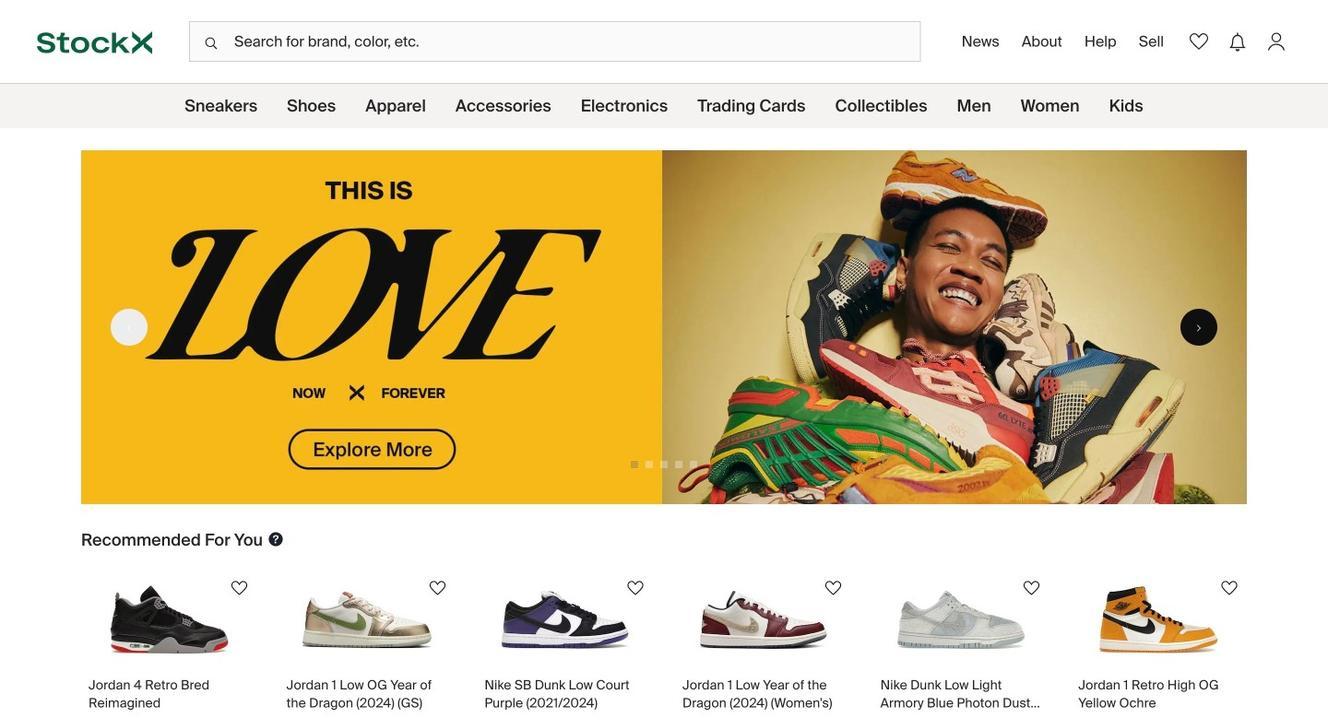Task type: locate. For each thing, give the bounding box(es) containing it.
jordan 1 retro high og yellow ochre image
[[1095, 586, 1224, 655]]

1 horizontal spatial follow image
[[427, 578, 449, 600]]

nike dunk low light armory blue photon dust (women's) image
[[897, 586, 1026, 655]]

follow image for nike sb dunk low court purple (2021/2024) image
[[625, 578, 647, 600]]

next slide image
[[1190, 324, 1209, 333]]

jordan 1 low year of the dragon (2024) (women's) image
[[699, 586, 828, 655]]

4 follow image from the left
[[1219, 578, 1241, 600]]

1 follow image from the left
[[625, 578, 647, 600]]

notification icon image
[[1225, 29, 1251, 55]]

0 horizontal spatial follow image
[[229, 578, 251, 600]]

previous slide image
[[120, 324, 138, 333]]

1 follow image from the left
[[229, 578, 251, 600]]

2 follow image from the left
[[427, 578, 449, 600]]

3 follow image from the left
[[1021, 578, 1043, 600]]

2 follow image from the left
[[823, 578, 845, 600]]

follow image
[[625, 578, 647, 600], [823, 578, 845, 600], [1021, 578, 1043, 600], [1219, 578, 1241, 600]]

follow image
[[229, 578, 251, 600], [427, 578, 449, 600]]

product category switcher element
[[0, 84, 1329, 128]]



Task type: describe. For each thing, give the bounding box(es) containing it.
my account image
[[1264, 29, 1290, 54]]

nike sb dunk low court purple (2021/2024) image
[[501, 586, 630, 655]]

Search... search field
[[189, 21, 921, 62]]

follow image for jordan 1 low og year of the dragon (2024) (gs) image
[[427, 578, 449, 600]]

stockx logo image
[[37, 31, 152, 54]]

follow image for nike dunk low light armory blue photon dust (women's)
[[1021, 578, 1043, 600]]

follow image for jordan 4 retro bred reimagined image
[[229, 578, 251, 600]]

jordan 1 low og year of the dragon (2024) (gs) image
[[303, 586, 432, 655]]

recommended for you image
[[267, 531, 285, 549]]

jordan 4 retro bred reimagined image
[[105, 586, 234, 655]]

follow image for jordan 1 retro high og yellow ochre image on the bottom of page
[[1219, 578, 1241, 600]]

all favorites image
[[1187, 29, 1212, 54]]

follow image for jordan 1 low year of the dragon (2024) (women's) image
[[823, 578, 845, 600]]



Task type: vqa. For each thing, say whether or not it's contained in the screenshot.
11 in the "Air Jordan Air Jordan 1 Air Jordan Release Dates Womens Jordans Air Jordan 11 Air Jordan 4 Jordan 1 Mid"
no



